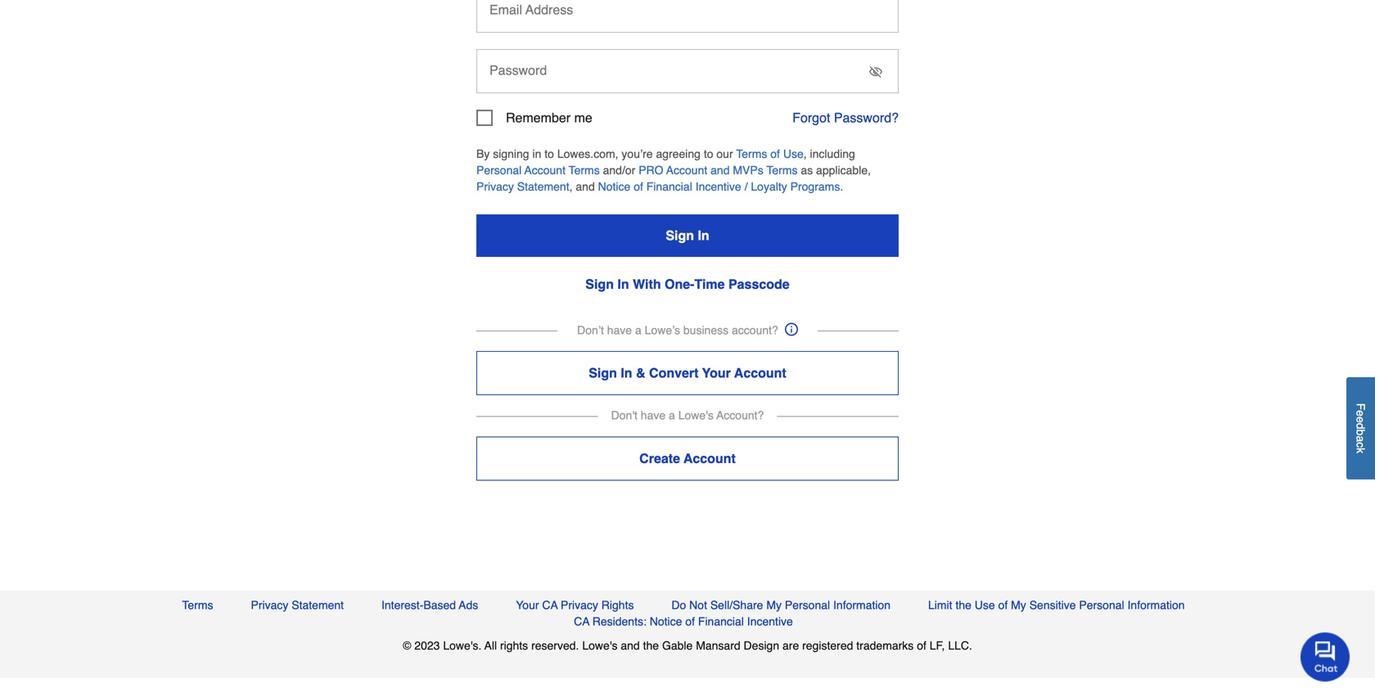 Task type: describe. For each thing, give the bounding box(es) containing it.
0 horizontal spatial your
[[516, 599, 539, 612]]

of down not
[[685, 615, 695, 628]]

1 e from the top
[[1354, 411, 1367, 417]]

as
[[801, 164, 813, 177]]

mvps
[[733, 164, 764, 177]]

mansard
[[696, 639, 741, 652]]

my inside limit the use of my sensitive personal information ca residents: notice of financial incentive
[[1011, 599, 1026, 612]]

0 horizontal spatial privacy
[[251, 599, 288, 612]]

interest-
[[381, 599, 424, 612]]

sign for sign in with one-time passcode
[[586, 277, 614, 292]]

not
[[689, 599, 707, 612]]

a inside button
[[1354, 436, 1367, 442]]

in for sign in with one-time passcode
[[618, 277, 629, 292]]

1 to from the left
[[545, 147, 554, 160]]

b
[[1354, 430, 1367, 436]]

use inside limit the use of my sensitive personal information ca residents: notice of financial incentive
[[975, 599, 995, 612]]

f e e d b a c k
[[1354, 404, 1367, 454]]

our
[[717, 147, 733, 160]]

create account link
[[476, 437, 899, 481]]

create account
[[639, 451, 736, 466]]

me
[[574, 110, 593, 125]]

by
[[476, 147, 490, 160]]

signing
[[493, 147, 529, 160]]

k
[[1354, 448, 1367, 454]]

don't have a lowe's account?
[[611, 409, 764, 422]]

password
[[490, 63, 547, 78]]

2 vertical spatial and
[[621, 639, 640, 652]]

of left sensitive
[[998, 599, 1008, 612]]

personal inside limit the use of my sensitive personal information ca residents: notice of financial incentive
[[1079, 599, 1124, 612]]

0 horizontal spatial statement
[[292, 599, 344, 612]]

your ca privacy rights link
[[516, 597, 634, 613]]

sign in
[[666, 228, 709, 243]]

sign for sign in
[[666, 228, 694, 243]]

forgot password? link
[[793, 110, 899, 125]]

do not sell/share my personal information link
[[672, 597, 891, 613]]

password?
[[834, 110, 899, 125]]

financial inside the by signing in to lowes.com, you're agreeing to our terms of use , including personal account terms and/or pro account and mvps terms as applicable, privacy statement , and notice of financial incentive / loyalty programs .
[[647, 180, 692, 193]]

©
[[403, 639, 411, 652]]

0 vertical spatial privacy statement link
[[476, 180, 569, 193]]

account?
[[717, 409, 764, 422]]

sign in & convert your account
[[589, 366, 786, 381]]

ca residents: notice of financial incentive link
[[574, 613, 793, 630]]

f e e d b a c k button
[[1347, 378, 1375, 480]]

of up loyalty at the top
[[771, 147, 780, 160]]

business
[[683, 324, 729, 337]]

do not sell/share my personal information
[[672, 599, 891, 612]]

email address
[[490, 2, 573, 17]]

privacy statement
[[251, 599, 344, 612]]

based
[[424, 599, 456, 612]]

create
[[639, 451, 680, 466]]

incentive inside limit the use of my sensitive personal information ca residents: notice of financial incentive
[[747, 615, 793, 628]]

reserved.
[[531, 639, 579, 652]]

&
[[636, 366, 646, 381]]

have for don't
[[607, 324, 632, 337]]

trademarks
[[857, 639, 914, 652]]

my inside the do not sell/share my personal information "link"
[[766, 599, 782, 612]]

lf,
[[930, 639, 945, 652]]

sign in & convert your account button
[[476, 351, 899, 395]]

llc.
[[948, 639, 972, 652]]

© 2023 lowe's. all rights reserved. lowe's and the gable mansard design are registered trademarks of lf, llc.
[[403, 639, 972, 652]]

notice of financial incentive / loyalty programs link
[[598, 180, 840, 193]]

of down pro
[[634, 180, 643, 193]]

applicable,
[[816, 164, 871, 177]]

/
[[745, 180, 748, 193]]

information inside "link"
[[833, 599, 891, 612]]

email
[[490, 2, 522, 17]]

.
[[840, 180, 843, 193]]

in for sign in
[[698, 228, 709, 243]]

forgot
[[793, 110, 830, 125]]

f
[[1354, 404, 1367, 411]]

by signing in to lowes.com, you're agreeing to our terms of use , including personal account terms and/or pro account and mvps terms as applicable, privacy statement , and notice of financial incentive / loyalty programs .
[[476, 147, 871, 193]]

in for sign in & convert your account
[[621, 366, 632, 381]]

with
[[633, 277, 661, 292]]

do
[[672, 599, 686, 612]]

sensitive
[[1030, 599, 1076, 612]]

pro account and mvps terms link
[[639, 164, 798, 177]]

2023
[[414, 639, 440, 652]]

terms of use link
[[736, 147, 804, 160]]

ads
[[459, 599, 478, 612]]

account inside button
[[734, 366, 786, 381]]

remember me element
[[476, 110, 593, 126]]

are
[[783, 639, 799, 652]]

remember
[[506, 110, 571, 125]]

account down agreeing
[[666, 164, 707, 177]]

c
[[1354, 442, 1367, 448]]

lowes.com,
[[557, 147, 618, 160]]

0 horizontal spatial privacy statement link
[[251, 597, 344, 613]]

design
[[744, 639, 779, 652]]

remember me
[[506, 110, 593, 125]]

and/or
[[603, 164, 635, 177]]

your ca privacy rights
[[516, 599, 634, 612]]

forgot password?
[[793, 110, 899, 125]]

sign in button
[[476, 214, 899, 257]]

2 horizontal spatial privacy
[[561, 599, 598, 612]]



Task type: locate. For each thing, give the bounding box(es) containing it.
lowe's down sign in & convert your account button
[[678, 409, 714, 422]]

use up as
[[783, 147, 804, 160]]

interest-based ads link
[[381, 597, 478, 613]]

sign up don't
[[586, 277, 614, 292]]

privacy
[[476, 180, 514, 193], [251, 599, 288, 612], [561, 599, 598, 612]]

ca inside limit the use of my sensitive personal information ca residents: notice of financial incentive
[[574, 615, 590, 628]]

0 vertical spatial use
[[783, 147, 804, 160]]

financial down sell/share
[[698, 615, 744, 628]]

0 horizontal spatial to
[[545, 147, 554, 160]]

0 vertical spatial your
[[702, 366, 731, 381]]

1 vertical spatial privacy statement link
[[251, 597, 344, 613]]

privacy down by
[[476, 180, 514, 193]]

personal right sensitive
[[1079, 599, 1124, 612]]

0 vertical spatial a
[[635, 324, 642, 337]]

sign in with one-time passcode
[[586, 277, 790, 292]]

incentive
[[696, 180, 741, 193], [747, 615, 793, 628]]

sell/share
[[710, 599, 763, 612]]

convert
[[649, 366, 699, 381]]

1 horizontal spatial financial
[[698, 615, 744, 628]]

passcode
[[729, 277, 790, 292]]

programs
[[790, 180, 840, 193]]

in up time
[[698, 228, 709, 243]]

Email Address text field
[[476, 0, 899, 33]]

1 horizontal spatial incentive
[[747, 615, 793, 628]]

don't have a lowe's business account?
[[577, 324, 778, 337]]

a up k
[[1354, 436, 1367, 442]]

and
[[711, 164, 730, 177], [576, 180, 595, 193], [621, 639, 640, 652]]

terms link
[[182, 597, 213, 613]]

statement inside the by signing in to lowes.com, you're agreeing to our terms of use , including personal account terms and/or pro account and mvps terms as applicable, privacy statement , and notice of financial incentive / loyalty programs .
[[517, 180, 569, 193]]

0 horizontal spatial and
[[576, 180, 595, 193]]

ca down your ca privacy rights link
[[574, 615, 590, 628]]

have right don't in the bottom left of the page
[[641, 409, 666, 422]]

rights
[[601, 599, 634, 612]]

the right limit on the bottom right of page
[[956, 599, 972, 612]]

lowe's.
[[443, 639, 482, 652]]

lowe's
[[645, 324, 680, 337]]

1 horizontal spatial my
[[1011, 599, 1026, 612]]

in inside button
[[698, 228, 709, 243]]

time
[[695, 277, 725, 292]]

1 horizontal spatial ,
[[804, 147, 807, 160]]

limit
[[928, 599, 952, 612]]

gable
[[662, 639, 693, 652]]

my right sell/share
[[766, 599, 782, 612]]

registered
[[802, 639, 853, 652]]

0 horizontal spatial have
[[607, 324, 632, 337]]

1 vertical spatial the
[[643, 639, 659, 652]]

account down don't have a lowe's account?
[[684, 451, 736, 466]]

e
[[1354, 411, 1367, 417], [1354, 417, 1367, 423]]

personal inside "link"
[[785, 599, 830, 612]]

financial inside limit the use of my sensitive personal information ca residents: notice of financial incentive
[[698, 615, 744, 628]]

0 vertical spatial have
[[607, 324, 632, 337]]

1 horizontal spatial and
[[621, 639, 640, 652]]

a for lowe's
[[669, 409, 675, 422]]

notice down and/or
[[598, 180, 631, 193]]

chat invite button image
[[1301, 632, 1351, 682]]

password password field
[[476, 49, 899, 93]]

of
[[771, 147, 780, 160], [634, 180, 643, 193], [998, 599, 1008, 612], [685, 615, 695, 628], [917, 639, 927, 652]]

use inside the by signing in to lowes.com, you're agreeing to our terms of use , including personal account terms and/or pro account and mvps terms as applicable, privacy statement , and notice of financial incentive / loyalty programs .
[[783, 147, 804, 160]]

sign for sign in & convert your account
[[589, 366, 617, 381]]

use
[[783, 147, 804, 160], [975, 599, 995, 612]]

all
[[485, 639, 497, 652]]

1 vertical spatial a
[[669, 409, 675, 422]]

d
[[1354, 423, 1367, 430]]

residents:
[[592, 615, 647, 628]]

0 horizontal spatial lowe's
[[582, 639, 618, 652]]

0 horizontal spatial financial
[[647, 180, 692, 193]]

interest-based ads
[[381, 599, 478, 612]]

notice down the do
[[650, 615, 682, 628]]

1 vertical spatial ,
[[569, 180, 573, 193]]

your up rights
[[516, 599, 539, 612]]

e up d
[[1354, 411, 1367, 417]]

and down residents:
[[621, 639, 640, 652]]

1 vertical spatial have
[[641, 409, 666, 422]]

rights
[[500, 639, 528, 652]]

sign left &
[[589, 366, 617, 381]]

0 vertical spatial the
[[956, 599, 972, 612]]

notice inside the by signing in to lowes.com, you're agreeing to our terms of use , including personal account terms and/or pro account and mvps terms as applicable, privacy statement , and notice of financial incentive / loyalty programs .
[[598, 180, 631, 193]]

2 vertical spatial in
[[621, 366, 632, 381]]

pro
[[639, 164, 664, 177]]

ca up reserved.
[[542, 599, 558, 612]]

incentive down the do not sell/share my personal information
[[747, 615, 793, 628]]

a down convert
[[669, 409, 675, 422]]

1 horizontal spatial notice
[[650, 615, 682, 628]]

sign inside button
[[666, 228, 694, 243]]

1 vertical spatial sign
[[586, 277, 614, 292]]

1 vertical spatial your
[[516, 599, 539, 612]]

1 horizontal spatial ca
[[574, 615, 590, 628]]

have right don't
[[607, 324, 632, 337]]

my
[[766, 599, 782, 612], [1011, 599, 1026, 612]]

account
[[525, 164, 566, 177], [666, 164, 707, 177], [734, 366, 786, 381], [684, 451, 736, 466]]

1 horizontal spatial privacy statement link
[[476, 180, 569, 193]]

the inside limit the use of my sensitive personal information ca residents: notice of financial incentive
[[956, 599, 972, 612]]

2 horizontal spatial a
[[1354, 436, 1367, 442]]

don't
[[577, 324, 604, 337]]

financial down pro
[[647, 180, 692, 193]]

personal inside the by signing in to lowes.com, you're agreeing to our terms of use , including personal account terms and/or pro account and mvps terms as applicable, privacy statement , and notice of financial incentive / loyalty programs .
[[476, 164, 522, 177]]

1 vertical spatial financial
[[698, 615, 744, 628]]

1 horizontal spatial your
[[702, 366, 731, 381]]

one-
[[665, 277, 695, 292]]

1 vertical spatial and
[[576, 180, 595, 193]]

0 horizontal spatial notice
[[598, 180, 631, 193]]

1 information from the left
[[833, 599, 891, 612]]

0 vertical spatial statement
[[517, 180, 569, 193]]

a left lowe's
[[635, 324, 642, 337]]

sign
[[666, 228, 694, 243], [586, 277, 614, 292], [589, 366, 617, 381]]

,
[[804, 147, 807, 160], [569, 180, 573, 193]]

personal down signing
[[476, 164, 522, 177]]

in
[[698, 228, 709, 243], [618, 277, 629, 292], [621, 366, 632, 381]]

2 information from the left
[[1128, 599, 1185, 612]]

your inside button
[[702, 366, 731, 381]]

1 vertical spatial ca
[[574, 615, 590, 628]]

, up as
[[804, 147, 807, 160]]

2 horizontal spatial personal
[[1079, 599, 1124, 612]]

0 vertical spatial in
[[698, 228, 709, 243]]

0 vertical spatial ,
[[804, 147, 807, 160]]

your
[[702, 366, 731, 381], [516, 599, 539, 612]]

1 horizontal spatial use
[[975, 599, 995, 612]]

1 vertical spatial notice
[[650, 615, 682, 628]]

1 horizontal spatial privacy
[[476, 180, 514, 193]]

2 horizontal spatial and
[[711, 164, 730, 177]]

2 e from the top
[[1354, 417, 1367, 423]]

loyalty
[[751, 180, 787, 193]]

tooltip button image
[[785, 323, 798, 336]]

show password image
[[869, 65, 882, 79]]

you're
[[622, 147, 653, 160]]

0 horizontal spatial ,
[[569, 180, 573, 193]]

privacy right the terms link
[[251, 599, 288, 612]]

sign up one- at the top
[[666, 228, 694, 243]]

have for don't
[[641, 409, 666, 422]]

privacy statement link
[[476, 180, 569, 193], [251, 597, 344, 613]]

don't
[[611, 409, 638, 422]]

notice inside limit the use of my sensitive personal information ca residents: notice of financial incentive
[[650, 615, 682, 628]]

personal up are
[[785, 599, 830, 612]]

1 horizontal spatial the
[[956, 599, 972, 612]]

agreeing
[[656, 147, 701, 160]]

limit the use of my sensitive personal information link
[[928, 597, 1185, 613]]

account down in
[[525, 164, 566, 177]]

use right limit on the bottom right of page
[[975, 599, 995, 612]]

0 horizontal spatial a
[[635, 324, 642, 337]]

a for lowe's
[[635, 324, 642, 337]]

information inside limit the use of my sensitive personal information ca residents: notice of financial incentive
[[1128, 599, 1185, 612]]

and up notice of financial incentive / loyalty programs link
[[711, 164, 730, 177]]

sign in with one-time passcode link
[[586, 277, 790, 292]]

1 vertical spatial statement
[[292, 599, 344, 612]]

0 horizontal spatial use
[[783, 147, 804, 160]]

to left our
[[704, 147, 713, 160]]

2 vertical spatial sign
[[589, 366, 617, 381]]

2 vertical spatial a
[[1354, 436, 1367, 442]]

1 horizontal spatial statement
[[517, 180, 569, 193]]

1 horizontal spatial personal
[[785, 599, 830, 612]]

0 vertical spatial and
[[711, 164, 730, 177]]

0 vertical spatial ca
[[542, 599, 558, 612]]

0 vertical spatial notice
[[598, 180, 631, 193]]

1 horizontal spatial a
[[669, 409, 675, 422]]

account down account?
[[734, 366, 786, 381]]

address
[[526, 2, 573, 17]]

1 vertical spatial use
[[975, 599, 995, 612]]

sign inside button
[[589, 366, 617, 381]]

0 horizontal spatial ca
[[542, 599, 558, 612]]

my left sensitive
[[1011, 599, 1026, 612]]

1 vertical spatial incentive
[[747, 615, 793, 628]]

1 horizontal spatial to
[[704, 147, 713, 160]]

1 horizontal spatial lowe's
[[678, 409, 714, 422]]

and down lowes.com,
[[576, 180, 595, 193]]

, down personal account terms link
[[569, 180, 573, 193]]

privacy left rights
[[561, 599, 598, 612]]

1 horizontal spatial information
[[1128, 599, 1185, 612]]

0 vertical spatial financial
[[647, 180, 692, 193]]

information
[[833, 599, 891, 612], [1128, 599, 1185, 612]]

2 to from the left
[[704, 147, 713, 160]]

have
[[607, 324, 632, 337], [641, 409, 666, 422]]

0 horizontal spatial information
[[833, 599, 891, 612]]

0 vertical spatial incentive
[[696, 180, 741, 193]]

0 horizontal spatial my
[[766, 599, 782, 612]]

financial
[[647, 180, 692, 193], [698, 615, 744, 628]]

0 horizontal spatial personal
[[476, 164, 522, 177]]

privacy inside the by signing in to lowes.com, you're agreeing to our terms of use , including personal account terms and/or pro account and mvps terms as applicable, privacy statement , and notice of financial incentive / loyalty programs .
[[476, 180, 514, 193]]

limit the use of my sensitive personal information ca residents: notice of financial incentive
[[574, 599, 1185, 628]]

lowe's down residents:
[[582, 639, 618, 652]]

1 vertical spatial lowe's
[[582, 639, 618, 652]]

statement
[[517, 180, 569, 193], [292, 599, 344, 612]]

to right in
[[545, 147, 554, 160]]

in
[[532, 147, 541, 160]]

your right convert
[[702, 366, 731, 381]]

the left gable
[[643, 639, 659, 652]]

in left &
[[621, 366, 632, 381]]

1 horizontal spatial have
[[641, 409, 666, 422]]

0 vertical spatial sign
[[666, 228, 694, 243]]

0 horizontal spatial the
[[643, 639, 659, 652]]

e up b
[[1354, 417, 1367, 423]]

personal
[[476, 164, 522, 177], [785, 599, 830, 612], [1079, 599, 1124, 612]]

the
[[956, 599, 972, 612], [643, 639, 659, 652]]

2 my from the left
[[1011, 599, 1026, 612]]

in left with
[[618, 277, 629, 292]]

of left lf,
[[917, 639, 927, 652]]

incentive down pro account and mvps terms link
[[696, 180, 741, 193]]

0 horizontal spatial incentive
[[696, 180, 741, 193]]

1 my from the left
[[766, 599, 782, 612]]

account?
[[732, 324, 778, 337]]

personal account terms link
[[476, 164, 600, 177]]

0 vertical spatial lowe's
[[678, 409, 714, 422]]

1 vertical spatial in
[[618, 277, 629, 292]]

including
[[810, 147, 855, 160]]

incentive inside the by signing in to lowes.com, you're agreeing to our terms of use , including personal account terms and/or pro account and mvps terms as applicable, privacy statement , and notice of financial incentive / loyalty programs .
[[696, 180, 741, 193]]

in inside button
[[621, 366, 632, 381]]



Task type: vqa. For each thing, say whether or not it's contained in the screenshot.
All
yes



